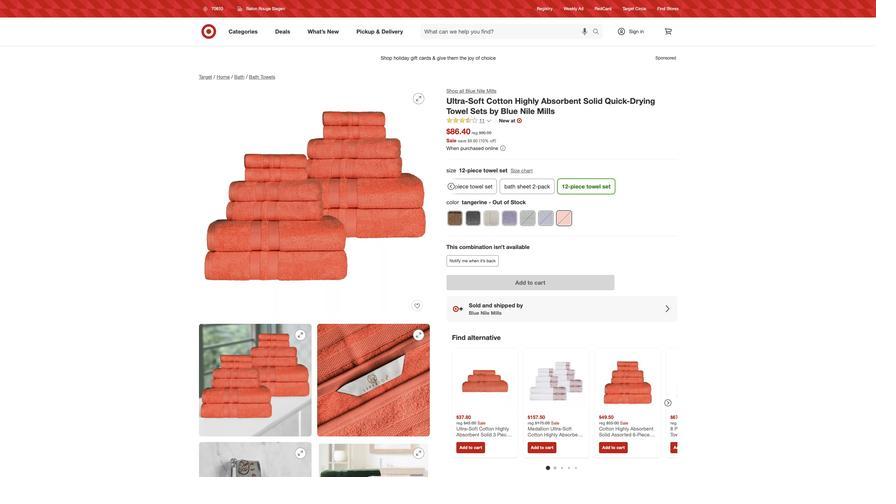 Task type: describe. For each thing, give the bounding box(es) containing it.
cart for $49.50
[[617, 445, 625, 450]]

(
[[479, 138, 480, 144]]

soft inside "$37.80 reg $42.00 sale ultra-soft cotton highly absorbent solid 3 piece quick-drying towel set, tangerine - blue nile mills"
[[469, 426, 478, 432]]

to inside fulfillment "region"
[[528, 279, 533, 286]]

stores
[[667, 6, 679, 11]]

towel for 3-piece towel set
[[470, 183, 483, 190]]

ultra- inside "$37.80 reg $42.00 sale ultra-soft cotton highly absorbent solid 3 piece quick-drying towel set, tangerine - blue nile mills"
[[456, 426, 469, 432]]

all
[[460, 88, 464, 94]]

stock
[[511, 199, 526, 206]]

cart for $37.80
[[474, 445, 482, 450]]

blue inside sold and shipped by blue nile mills
[[469, 310, 479, 316]]

11 link
[[447, 117, 492, 125]]

cotton inside "$37.80 reg $42.00 sale ultra-soft cotton highly absorbent solid 3 piece quick-drying towel set, tangerine - blue nile mills"
[[479, 426, 494, 432]]

wisteria image
[[502, 211, 517, 226]]

by inside "shop all blue nile mills ultra-soft cotton highly absorbent solid quick-drying towel sets by blue nile mills"
[[490, 106, 499, 116]]

piece inside "$37.80 reg $42.00 sale ultra-soft cotton highly absorbent solid 3 piece quick-drying towel set, tangerine - blue nile mills"
[[497, 432, 509, 438]]

shop all blue nile mills ultra-soft cotton highly absorbent solid quick-drying towel sets by blue nile mills
[[447, 88, 655, 116]]

3-
[[449, 183, 455, 190]]

$86.40
[[447, 126, 471, 136]]

1 bath from the left
[[234, 74, 245, 80]]

)
[[495, 138, 496, 144]]

size chart button
[[510, 167, 533, 175]]

quick
[[599, 438, 612, 444]]

3-piece towel set
[[449, 183, 492, 190]]

me
[[462, 258, 468, 263]]

highly inside "$37.80 reg $42.00 sale ultra-soft cotton highly absorbent solid 3 piece quick-drying towel set, tangerine - blue nile mills"
[[495, 426, 509, 432]]

target for target circle
[[623, 6, 634, 11]]

chart
[[521, 168, 533, 174]]

1 horizontal spatial set
[[500, 167, 508, 174]]

when
[[469, 258, 479, 263]]

add to cart inside fulfillment "region"
[[516, 279, 546, 286]]

&
[[376, 28, 380, 35]]

70820 button
[[199, 2, 230, 15]]

deals
[[275, 28, 290, 35]]

chocolate image
[[448, 211, 462, 226]]

pickup & delivery
[[357, 28, 403, 35]]

available
[[506, 243, 530, 250]]

ultra-soft cotton highly absorbent solid quick-drying towel sets by blue nile mills, 5 of 8 image
[[317, 442, 430, 477]]

online
[[485, 145, 498, 151]]

it's
[[480, 258, 486, 263]]

what's new
[[308, 28, 339, 35]]

0 vertical spatial 12-
[[459, 167, 468, 174]]

ultra-soft cotton highly absorbent solid 3 piece quick-drying towel set, tangerine - blue nile mills image
[[456, 353, 514, 410]]

add to cart button for $37.80
[[456, 442, 485, 453]]

drying for quick
[[613, 438, 627, 444]]

forest green - out of stock image
[[520, 211, 535, 226]]

bath
[[504, 183, 516, 190]]

delivery
[[382, 28, 403, 35]]

11
[[479, 118, 485, 124]]

cotton highly absorbent solid assorted 6-piece quick drying towel set, tangerine - blue nile mills image
[[599, 353, 656, 410]]

sold and shipped by blue nile mills
[[469, 302, 523, 316]]

size
[[447, 167, 456, 174]]

weekly ad link
[[564, 6, 584, 12]]

$37.80
[[456, 414, 471, 420]]

set for 12-piece towel set
[[602, 183, 611, 190]]

rouge
[[259, 6, 271, 11]]

deals link
[[269, 24, 299, 39]]

1 horizontal spatial -
[[489, 199, 491, 206]]

target for target / home / bath / bath towels
[[199, 74, 212, 80]]

sign in
[[629, 28, 644, 34]]

6-
[[633, 432, 637, 438]]

$49.50 reg $55.00 sale cotton highly absorbent solid assorted 6-piece quick drying towel set, tangerine - blue nile mills
[[599, 414, 656, 450]]

towels
[[261, 74, 275, 80]]

bath towels link
[[249, 74, 275, 80]]

$96.00
[[479, 130, 492, 136]]

$42.00
[[464, 420, 476, 426]]

- inside $49.50 reg $55.00 sale cotton highly absorbent solid assorted 6-piece quick drying towel set, tangerine - blue nile mills
[[622, 444, 624, 450]]

search button
[[590, 24, 606, 41]]

target / home / bath / bath towels
[[199, 74, 275, 80]]

advertisement region
[[193, 50, 683, 66]]

to for $37.80
[[469, 445, 473, 450]]

pickup
[[357, 28, 375, 35]]

weekly
[[564, 6, 577, 11]]

charcoal image
[[466, 211, 480, 226]]

isn't
[[494, 243, 505, 250]]

when
[[447, 145, 459, 151]]

search
[[590, 29, 606, 36]]

home link
[[217, 74, 230, 80]]

$
[[468, 138, 470, 144]]

set for 3-piece towel set
[[485, 183, 492, 190]]

3-piece towel set link
[[445, 179, 497, 194]]

$157.50 reg $175.00 sale
[[528, 414, 559, 426]]

$86.40 reg $96.00 sale save $ 9.60 ( 10 % off )
[[447, 126, 496, 144]]

ad
[[579, 6, 584, 11]]

save
[[458, 138, 467, 144]]

reg for $86.40
[[472, 130, 478, 136]]

tangerine - out of stock image
[[557, 211, 571, 226]]

mills inside "$37.80 reg $42.00 sale ultra-soft cotton highly absorbent solid 3 piece quick-drying towel set, tangerine - blue nile mills"
[[503, 444, 513, 450]]

bath sheet 2-pack link
[[500, 179, 555, 194]]

add to cart button for $157.50
[[528, 442, 557, 453]]

drying for quick-
[[630, 96, 655, 106]]

to for $49.50
[[611, 445, 615, 450]]

solid inside $49.50 reg $55.00 sale cotton highly absorbent solid assorted 6-piece quick drying towel set, tangerine - blue nile mills
[[599, 432, 610, 438]]

1 horizontal spatial towel
[[484, 167, 498, 174]]

add to cart button for $49.50
[[599, 442, 628, 453]]

- inside "$37.80 reg $42.00 sale ultra-soft cotton highly absorbent solid 3 piece quick-drying towel set, tangerine - blue nile mills"
[[479, 444, 481, 450]]

tangerine
[[462, 199, 487, 206]]

sale for $157.50
[[551, 420, 559, 426]]

purchased
[[461, 145, 484, 151]]

new at
[[499, 118, 515, 124]]

image gallery element
[[199, 87, 430, 477]]

nile inside "$37.80 reg $42.00 sale ultra-soft cotton highly absorbent solid 3 piece quick-drying towel set, tangerine - blue nile mills"
[[493, 444, 502, 450]]

blue inside "$37.80 reg $42.00 sale ultra-soft cotton highly absorbent solid 3 piece quick-drying towel set, tangerine - blue nile mills"
[[482, 444, 492, 450]]

bath sheet 2-pack
[[504, 183, 550, 190]]

$67.50 reg
[[670, 414, 685, 426]]

nile inside $49.50 reg $55.00 sale cotton highly absorbent solid assorted 6-piece quick drying towel set, tangerine - blue nile mills
[[636, 444, 645, 450]]

registry
[[537, 6, 553, 11]]

set, inside "$37.80 reg $42.00 sale ultra-soft cotton highly absorbent solid 3 piece quick-drying towel set, tangerine - blue nile mills"
[[500, 438, 509, 444]]

alternative
[[468, 333, 501, 341]]

solid inside "shop all blue nile mills ultra-soft cotton highly absorbent solid quick-drying towel sets by blue nile mills"
[[584, 96, 603, 106]]

baton rouge siegen
[[246, 6, 285, 11]]

1 / from the left
[[214, 74, 215, 80]]

2 / from the left
[[231, 74, 233, 80]]

off
[[490, 138, 495, 144]]

redcard
[[595, 6, 612, 11]]

2-
[[533, 183, 538, 190]]

categories link
[[223, 24, 266, 39]]

combination
[[459, 243, 492, 250]]

12-piece towel set link
[[557, 179, 615, 194]]

size
[[511, 168, 520, 174]]

group containing size
[[277, 167, 677, 197]]

notify
[[450, 258, 461, 263]]

medallion ultra-soft cotton highly absorbent 12 piece jacquard towel set, white-emberglow - blue nile mills image
[[528, 353, 585, 410]]



Task type: locate. For each thing, give the bounding box(es) containing it.
by right shipped at the bottom
[[517, 302, 523, 309]]

add to cart button
[[447, 275, 614, 290], [456, 442, 485, 453], [528, 442, 557, 453], [599, 442, 628, 453]]

12-piece towel set
[[562, 183, 611, 190]]

find for find stores
[[658, 6, 666, 11]]

/ left home
[[214, 74, 215, 80]]

drying
[[630, 96, 655, 106], [471, 438, 485, 444], [613, 438, 627, 444]]

0 horizontal spatial set,
[[500, 438, 509, 444]]

target link
[[199, 74, 212, 80]]

0 vertical spatial quick-
[[605, 96, 630, 106]]

reg inside $67.50 reg
[[670, 420, 677, 426]]

0 horizontal spatial piece
[[497, 432, 509, 438]]

reg for $37.80
[[456, 420, 462, 426]]

of
[[504, 199, 509, 206]]

find alternative
[[452, 333, 501, 341]]

reg down $37.80
[[456, 420, 462, 426]]

drying inside "shop all blue nile mills ultra-soft cotton highly absorbent solid quick-drying towel sets by blue nile mills"
[[630, 96, 655, 106]]

drying inside "$37.80 reg $42.00 sale ultra-soft cotton highly absorbent solid 3 piece quick-drying towel set, tangerine - blue nile mills"
[[471, 438, 485, 444]]

redcard link
[[595, 6, 612, 12]]

piece for 12-piece towel set
[[570, 183, 585, 190]]

1 horizontal spatial tangerine
[[599, 444, 620, 450]]

absorbent inside "$37.80 reg $42.00 sale ultra-soft cotton highly absorbent solid 3 piece quick-drying towel set, tangerine - blue nile mills"
[[456, 432, 479, 438]]

reg inside $86.40 reg $96.00 sale save $ 9.60 ( 10 % off )
[[472, 130, 478, 136]]

at
[[511, 118, 515, 124]]

add for $37.80
[[460, 445, 467, 450]]

1 tangerine from the left
[[456, 444, 478, 450]]

2 set, from the left
[[642, 438, 651, 444]]

0 horizontal spatial tangerine
[[456, 444, 478, 450]]

ultra-soft cotton highly absorbent solid quick-drying towel sets by blue nile mills, 1 of 8 image
[[199, 87, 430, 318]]

1 horizontal spatial bath
[[249, 74, 259, 80]]

ultra-soft cotton highly absorbent solid quick-drying towel sets by blue nile mills, 4 of 8 image
[[199, 442, 312, 477]]

reg up 9.60
[[472, 130, 478, 136]]

tangerine inside $49.50 reg $55.00 sale cotton highly absorbent solid assorted 6-piece quick drying towel set, tangerine - blue nile mills
[[599, 444, 620, 450]]

bath right home 'link'
[[234, 74, 245, 80]]

target inside 'link'
[[623, 6, 634, 11]]

set
[[500, 167, 508, 174], [485, 183, 492, 190], [602, 183, 611, 190]]

sign
[[629, 28, 639, 34]]

bath left the towels
[[249, 74, 259, 80]]

ultra-
[[447, 96, 468, 106], [456, 426, 469, 432]]

8 piece assorted bath towel set, rayon from bamboo and cotton, ultra-soft solid terry towels with dobby border, white - blue nile mills image
[[670, 353, 728, 410]]

1 vertical spatial new
[[499, 118, 510, 124]]

target left home 'link'
[[199, 74, 212, 80]]

$49.50
[[599, 414, 614, 420]]

1 horizontal spatial drying
[[613, 438, 627, 444]]

quick- inside "shop all blue nile mills ultra-soft cotton highly absorbent solid quick-drying towel sets by blue nile mills"
[[605, 96, 630, 106]]

towel down 3
[[486, 438, 499, 444]]

shop
[[447, 88, 458, 94]]

tangerine down "$42.00"
[[456, 444, 478, 450]]

piece right 3
[[497, 432, 509, 438]]

siegen
[[272, 6, 285, 11]]

piece inside 12-piece towel set link
[[570, 183, 585, 190]]

2 horizontal spatial absorbent
[[630, 426, 653, 432]]

0 horizontal spatial -
[[479, 444, 481, 450]]

2 tangerine from the left
[[599, 444, 620, 450]]

ultra- down $37.80
[[456, 426, 469, 432]]

piece
[[497, 432, 509, 438], [637, 432, 650, 438]]

cotton up new at
[[487, 96, 513, 106]]

1 horizontal spatial highly
[[515, 96, 539, 106]]

sale right "$42.00"
[[477, 420, 486, 426]]

towel
[[484, 167, 498, 174], [470, 183, 483, 190], [586, 183, 601, 190]]

piece right pack
[[570, 183, 585, 190]]

highly
[[515, 96, 539, 106], [495, 426, 509, 432], [615, 426, 629, 432]]

towel inside "$37.80 reg $42.00 sale ultra-soft cotton highly absorbent solid 3 piece quick-drying towel set, tangerine - blue nile mills"
[[486, 438, 499, 444]]

reg down $49.50
[[599, 420, 605, 426]]

registry link
[[537, 6, 553, 12]]

piece for 3-piece towel set
[[455, 183, 468, 190]]

soft inside "shop all blue nile mills ultra-soft cotton highly absorbent solid quick-drying towel sets by blue nile mills"
[[468, 96, 484, 106]]

$175.00
[[535, 420, 550, 426]]

add
[[516, 279, 526, 286], [460, 445, 467, 450], [531, 445, 539, 450], [602, 445, 610, 450]]

sold
[[469, 302, 481, 309]]

sale for $37.80
[[477, 420, 486, 426]]

0 horizontal spatial absorbent
[[456, 432, 479, 438]]

soft
[[468, 96, 484, 106], [469, 426, 478, 432]]

by
[[490, 106, 499, 116], [517, 302, 523, 309]]

and
[[482, 302, 492, 309]]

add to cart for $37.80
[[460, 445, 482, 450]]

1 horizontal spatial by
[[517, 302, 523, 309]]

/ right bath link
[[246, 74, 248, 80]]

0 horizontal spatial towel
[[447, 106, 468, 116]]

towel
[[447, 106, 468, 116], [486, 438, 499, 444], [629, 438, 641, 444]]

0 vertical spatial soft
[[468, 96, 484, 106]]

notify me when it's back
[[450, 258, 496, 263]]

ultra- down 'all'
[[447, 96, 468, 106]]

0 horizontal spatial set
[[485, 183, 492, 190]]

what's
[[308, 28, 326, 35]]

cotton inside "shop all blue nile mills ultra-soft cotton highly absorbent solid quick-drying towel sets by blue nile mills"
[[487, 96, 513, 106]]

1 horizontal spatial set,
[[642, 438, 651, 444]]

quick- inside "$37.80 reg $42.00 sale ultra-soft cotton highly absorbent solid 3 piece quick-drying towel set, tangerine - blue nile mills"
[[456, 438, 471, 444]]

reg for $157.50
[[528, 420, 534, 426]]

cart inside fulfillment "region"
[[535, 279, 546, 286]]

target left circle
[[623, 6, 634, 11]]

3 / from the left
[[246, 74, 248, 80]]

bath link
[[234, 74, 245, 80]]

9.60
[[470, 138, 478, 144]]

quick-
[[605, 96, 630, 106], [456, 438, 471, 444]]

1 horizontal spatial /
[[231, 74, 233, 80]]

0 horizontal spatial highly
[[495, 426, 509, 432]]

1 horizontal spatial 12-
[[562, 183, 570, 190]]

highly up at
[[515, 96, 539, 106]]

0 horizontal spatial target
[[199, 74, 212, 80]]

reg down $67.50
[[670, 420, 677, 426]]

tangerine inside "$37.80 reg $42.00 sale ultra-soft cotton highly absorbent solid 3 piece quick-drying towel set, tangerine - blue nile mills"
[[456, 444, 478, 450]]

target circle
[[623, 6, 646, 11]]

1 horizontal spatial towel
[[486, 438, 499, 444]]

sale right $175.00
[[551, 420, 559, 426]]

0 horizontal spatial find
[[452, 333, 466, 341]]

add to cart for $157.50
[[531, 445, 553, 450]]

when purchased online
[[447, 145, 498, 151]]

to for $157.50
[[540, 445, 544, 450]]

solid inside "$37.80 reg $42.00 sale ultra-soft cotton highly absorbent solid 3 piece quick-drying towel set, tangerine - blue nile mills"
[[481, 432, 492, 438]]

reg for $67.50
[[670, 420, 677, 426]]

shipped
[[494, 302, 515, 309]]

1 piece from the left
[[497, 432, 509, 438]]

find for find alternative
[[452, 333, 466, 341]]

cotton down $49.50
[[599, 426, 614, 432]]

add to cart button down $175.00
[[528, 442, 557, 453]]

1 vertical spatial soft
[[469, 426, 478, 432]]

mills inside sold and shipped by blue nile mills
[[491, 310, 502, 316]]

0 vertical spatial ultra-
[[447, 96, 468, 106]]

/
[[214, 74, 215, 80], [231, 74, 233, 80], [246, 74, 248, 80]]

$67.50
[[670, 414, 685, 420]]

0 vertical spatial new
[[327, 28, 339, 35]]

mills inside $49.50 reg $55.00 sale cotton highly absorbent solid assorted 6-piece quick drying towel set, tangerine - blue nile mills
[[646, 444, 656, 450]]

12-
[[459, 167, 468, 174], [562, 183, 570, 190]]

0 vertical spatial find
[[658, 6, 666, 11]]

towel for 12-piece towel set
[[586, 183, 601, 190]]

absorbent inside $49.50 reg $55.00 sale cotton highly absorbent solid assorted 6-piece quick drying towel set, tangerine - blue nile mills
[[630, 426, 653, 432]]

70820
[[211, 6, 223, 11]]

piece
[[468, 167, 482, 174], [455, 183, 468, 190], [570, 183, 585, 190]]

0 horizontal spatial new
[[327, 28, 339, 35]]

towel for cotton
[[447, 106, 468, 116]]

size 12-piece towel set size chart
[[447, 167, 533, 174]]

to
[[528, 279, 533, 286], [469, 445, 473, 450], [540, 445, 544, 450], [611, 445, 615, 450]]

10
[[480, 138, 485, 144]]

piece up color
[[455, 183, 468, 190]]

1 vertical spatial 12-
[[562, 183, 570, 190]]

1 vertical spatial target
[[199, 74, 212, 80]]

tangerine down the quick
[[599, 444, 620, 450]]

categories
[[229, 28, 258, 35]]

0 horizontal spatial drying
[[471, 438, 485, 444]]

2 horizontal spatial drying
[[630, 96, 655, 106]]

2 horizontal spatial highly
[[615, 426, 629, 432]]

back
[[487, 258, 496, 263]]

towel for solid
[[629, 438, 641, 444]]

towel inside $49.50 reg $55.00 sale cotton highly absorbent solid assorted 6-piece quick drying towel set, tangerine - blue nile mills
[[629, 438, 641, 444]]

piece right assorted
[[637, 432, 650, 438]]

set, inside $49.50 reg $55.00 sale cotton highly absorbent solid assorted 6-piece quick drying towel set, tangerine - blue nile mills
[[642, 438, 651, 444]]

ultra- inside "shop all blue nile mills ultra-soft cotton highly absorbent solid quick-drying towel sets by blue nile mills"
[[447, 96, 468, 106]]

0 vertical spatial target
[[623, 6, 634, 11]]

find left 'stores'
[[658, 6, 666, 11]]

sale inside $157.50 reg $175.00 sale
[[551, 420, 559, 426]]

0 vertical spatial absorbent
[[541, 96, 581, 106]]

by inside sold and shipped by blue nile mills
[[517, 302, 523, 309]]

2 horizontal spatial /
[[246, 74, 248, 80]]

1 horizontal spatial new
[[499, 118, 510, 124]]

ivory image
[[484, 211, 499, 226]]

weekly ad
[[564, 6, 584, 11]]

out
[[493, 199, 502, 206]]

circle
[[636, 6, 646, 11]]

2 horizontal spatial towel
[[629, 438, 641, 444]]

new left at
[[499, 118, 510, 124]]

find stores link
[[658, 6, 679, 12]]

in
[[640, 28, 644, 34]]

reg inside $157.50 reg $175.00 sale
[[528, 420, 534, 426]]

bath
[[234, 74, 245, 80], [249, 74, 259, 80]]

highly inside "shop all blue nile mills ultra-soft cotton highly absorbent solid quick-drying towel sets by blue nile mills"
[[515, 96, 539, 106]]

blue
[[466, 88, 476, 94], [501, 106, 518, 116], [469, 310, 479, 316], [482, 444, 492, 450], [625, 444, 635, 450]]

0 horizontal spatial towel
[[470, 183, 483, 190]]

sale inside "$37.80 reg $42.00 sale ultra-soft cotton highly absorbent solid 3 piece quick-drying towel set, tangerine - blue nile mills"
[[477, 420, 486, 426]]

soft down $37.80
[[469, 426, 478, 432]]

0 horizontal spatial 12-
[[459, 167, 468, 174]]

add to cart for $49.50
[[602, 445, 625, 450]]

1 horizontal spatial find
[[658, 6, 666, 11]]

sale right $55.00
[[620, 420, 628, 426]]

1 vertical spatial by
[[517, 302, 523, 309]]

target
[[623, 6, 634, 11], [199, 74, 212, 80]]

2 bath from the left
[[249, 74, 259, 80]]

piece up 3-piece towel set link
[[468, 167, 482, 174]]

highly up 3
[[495, 426, 509, 432]]

towel inside "shop all blue nile mills ultra-soft cotton highly absorbent solid quick-drying towel sets by blue nile mills"
[[447, 106, 468, 116]]

1 vertical spatial absorbent
[[630, 426, 653, 432]]

reg for $49.50
[[599, 420, 605, 426]]

0 horizontal spatial bath
[[234, 74, 245, 80]]

add to cart button down assorted
[[599, 442, 628, 453]]

find stores
[[658, 6, 679, 11]]

cotton inside $49.50 reg $55.00 sale cotton highly absorbent solid assorted 6-piece quick drying towel set, tangerine - blue nile mills
[[599, 426, 614, 432]]

$37.80 reg $42.00 sale ultra-soft cotton highly absorbent solid 3 piece quick-drying towel set, tangerine - blue nile mills
[[456, 414, 513, 450]]

ultra-soft cotton highly absorbent solid quick-drying towel sets by blue nile mills, 2 of 8 image
[[199, 324, 312, 437]]

reg inside $49.50 reg $55.00 sale cotton highly absorbent solid assorted 6-piece quick drying towel set, tangerine - blue nile mills
[[599, 420, 605, 426]]

reg down $157.50 at the right bottom
[[528, 420, 534, 426]]

0 horizontal spatial by
[[490, 106, 499, 116]]

$55.00
[[606, 420, 619, 426]]

tangerine
[[456, 444, 478, 450], [599, 444, 620, 450]]

add for $49.50
[[602, 445, 610, 450]]

sale inside $86.40 reg $96.00 sale save $ 9.60 ( 10 % off )
[[447, 138, 457, 144]]

home
[[217, 74, 230, 80]]

12- right pack
[[562, 183, 570, 190]]

$157.50
[[528, 414, 545, 420]]

new right what's
[[327, 28, 339, 35]]

1 vertical spatial quick-
[[456, 438, 471, 444]]

ultra-soft cotton highly absorbent solid quick-drying towel sets by blue nile mills, 3 of 8 image
[[317, 324, 430, 437]]

solid
[[584, 96, 603, 106], [481, 432, 492, 438], [599, 432, 610, 438]]

0 vertical spatial by
[[490, 106, 499, 116]]

absorbent inside "shop all blue nile mills ultra-soft cotton highly absorbent solid quick-drying towel sets by blue nile mills"
[[541, 96, 581, 106]]

sale inside $49.50 reg $55.00 sale cotton highly absorbent solid assorted 6-piece quick drying towel set, tangerine - blue nile mills
[[620, 420, 628, 426]]

1 horizontal spatial absorbent
[[541, 96, 581, 106]]

add to cart button up shipped at the bottom
[[447, 275, 614, 290]]

1 vertical spatial ultra-
[[456, 426, 469, 432]]

towel up 11 link
[[447, 106, 468, 116]]

sets
[[470, 106, 487, 116]]

1 set, from the left
[[500, 438, 509, 444]]

add to cart button down "$42.00"
[[456, 442, 485, 453]]

2 horizontal spatial set
[[602, 183, 611, 190]]

soft up sets
[[468, 96, 484, 106]]

sale up when
[[447, 138, 457, 144]]

drying inside $49.50 reg $55.00 sale cotton highly absorbent solid assorted 6-piece quick drying towel set, tangerine - blue nile mills
[[613, 438, 627, 444]]

cart for $157.50
[[545, 445, 553, 450]]

1 horizontal spatial quick-
[[605, 96, 630, 106]]

cotton up 3
[[479, 426, 494, 432]]

add for $157.50
[[531, 445, 539, 450]]

What can we help you find? suggestions appear below search field
[[420, 24, 595, 39]]

piece inside 3-piece towel set link
[[455, 183, 468, 190]]

2 piece from the left
[[637, 432, 650, 438]]

1 horizontal spatial target
[[623, 6, 634, 11]]

-
[[489, 199, 491, 206], [479, 444, 481, 450], [622, 444, 624, 450]]

1 horizontal spatial piece
[[637, 432, 650, 438]]

/ left bath link
[[231, 74, 233, 80]]

sale for $86.40
[[447, 138, 457, 144]]

1 vertical spatial find
[[452, 333, 466, 341]]

0 horizontal spatial quick-
[[456, 438, 471, 444]]

sheet
[[517, 183, 531, 190]]

group
[[277, 167, 677, 197]]

3
[[493, 432, 496, 438]]

baton rouge siegen button
[[233, 2, 290, 15]]

find left alternative
[[452, 333, 466, 341]]

blue inside $49.50 reg $55.00 sale cotton highly absorbent solid assorted 6-piece quick drying towel set, tangerine - blue nile mills
[[625, 444, 635, 450]]

by right sets
[[490, 106, 499, 116]]

fulfillment region
[[447, 243, 677, 322]]

reg inside "$37.80 reg $42.00 sale ultra-soft cotton highly absorbent solid 3 piece quick-drying towel set, tangerine - blue nile mills"
[[456, 420, 462, 426]]

highly up assorted
[[615, 426, 629, 432]]

color
[[447, 199, 459, 206]]

12- inside 12-piece towel set link
[[562, 183, 570, 190]]

sale for $49.50
[[620, 420, 628, 426]]

piece inside $49.50 reg $55.00 sale cotton highly absorbent solid assorted 6-piece quick drying towel set, tangerine - blue nile mills
[[637, 432, 650, 438]]

target circle link
[[623, 6, 646, 12]]

navy blue - out of stock image
[[539, 211, 553, 226]]

12- right size
[[459, 167, 468, 174]]

this combination isn't available
[[447, 243, 530, 250]]

2 horizontal spatial towel
[[586, 183, 601, 190]]

towel down 6-
[[629, 438, 641, 444]]

mills
[[487, 88, 497, 94], [537, 106, 555, 116], [491, 310, 502, 316], [503, 444, 513, 450], [646, 444, 656, 450]]

sign in link
[[611, 24, 655, 39]]

nile inside sold and shipped by blue nile mills
[[481, 310, 490, 316]]

2 vertical spatial absorbent
[[456, 432, 479, 438]]

add inside fulfillment "region"
[[516, 279, 526, 286]]

0 horizontal spatial /
[[214, 74, 215, 80]]

2 horizontal spatial -
[[622, 444, 624, 450]]

highly inside $49.50 reg $55.00 sale cotton highly absorbent solid assorted 6-piece quick drying towel set, tangerine - blue nile mills
[[615, 426, 629, 432]]

sale
[[447, 138, 457, 144], [477, 420, 486, 426], [551, 420, 559, 426], [620, 420, 628, 426]]



Task type: vqa. For each thing, say whether or not it's contained in the screenshot.
$157.50
yes



